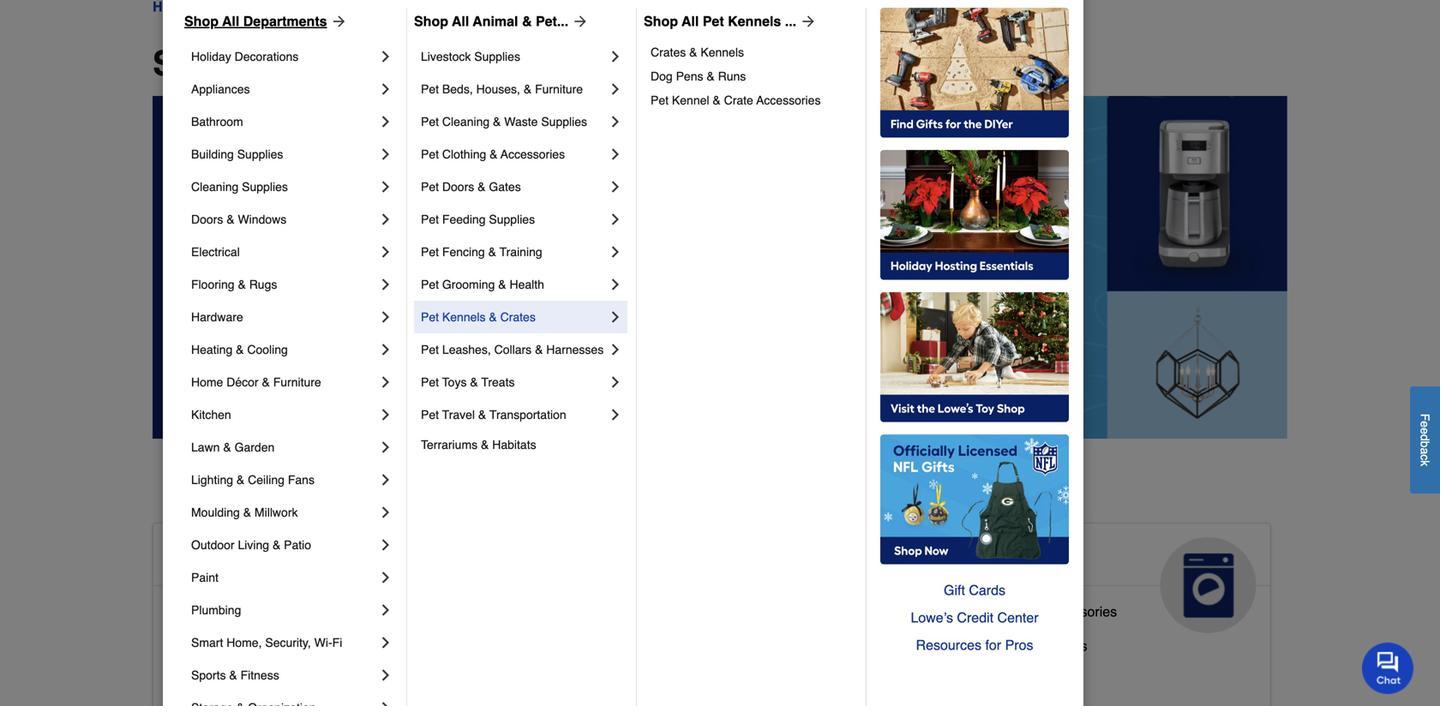 Task type: locate. For each thing, give the bounding box(es) containing it.
beverage & wine chillers link
[[931, 634, 1088, 669]]

smart
[[191, 636, 223, 650]]

flooring & rugs link
[[191, 268, 377, 301]]

0 vertical spatial livestock
[[421, 50, 471, 63]]

departments
[[243, 13, 327, 29], [300, 44, 510, 83]]

all inside shop all animal & pet... link
[[452, 13, 469, 29]]

doors
[[442, 180, 474, 194], [191, 213, 223, 226]]

chevron right image for holiday decorations
[[377, 48, 394, 65]]

chevron right image for appliances
[[377, 81, 394, 98]]

building
[[191, 147, 234, 161]]

chillers
[[1042, 638, 1088, 654]]

parts
[[995, 604, 1027, 620]]

1 vertical spatial cleaning
[[191, 180, 239, 194]]

patio
[[284, 539, 311, 552]]

0 vertical spatial houses,
[[476, 82, 520, 96]]

chevron right image
[[377, 48, 394, 65], [607, 48, 624, 65], [377, 81, 394, 98], [607, 81, 624, 98], [607, 113, 624, 130], [607, 146, 624, 163], [377, 211, 394, 228], [377, 244, 394, 261], [607, 244, 624, 261], [377, 276, 394, 293], [607, 276, 624, 293], [377, 309, 394, 326], [607, 341, 624, 358], [377, 374, 394, 391], [607, 374, 624, 391], [377, 602, 394, 619], [377, 667, 394, 684], [377, 700, 394, 707]]

livestock supplies link down shop all animal & pet... link
[[421, 40, 607, 73]]

appliances image
[[1161, 538, 1257, 634]]

1 accessible from the top
[[167, 544, 293, 572]]

shop all animal & pet...
[[414, 13, 569, 29]]

chevron right image for cleaning supplies
[[377, 178, 394, 196]]

accessories up chillers
[[1044, 604, 1117, 620]]

accessible home link
[[153, 524, 506, 634]]

0 horizontal spatial houses,
[[476, 82, 520, 96]]

0 horizontal spatial arrow right image
[[569, 13, 589, 30]]

livestock supplies link down care
[[549, 628, 663, 662]]

accessories
[[757, 93, 821, 107], [501, 147, 565, 161], [1044, 604, 1117, 620]]

0 horizontal spatial appliances
[[191, 82, 250, 96]]

2 accessible from the top
[[167, 604, 233, 620]]

kennels up runs
[[701, 45, 744, 59]]

pet kennels & crates
[[421, 310, 536, 324]]

arrow right image inside shop all pet kennels ... link
[[797, 13, 817, 30]]

animal
[[473, 13, 518, 29], [549, 544, 629, 572]]

2 horizontal spatial shop
[[644, 13, 678, 29]]

chevron right image for pet travel & transportation
[[607, 406, 624, 424]]

clothing
[[442, 147, 486, 161]]

departments up holiday decorations link
[[243, 13, 327, 29]]

3 shop from the left
[[644, 13, 678, 29]]

chevron right image for home décor & furniture
[[377, 374, 394, 391]]

1 vertical spatial livestock supplies
[[549, 631, 663, 647]]

0 horizontal spatial doors
[[191, 213, 223, 226]]

1 shop from the left
[[184, 13, 219, 29]]

bathroom up building
[[191, 115, 243, 129]]

beds, for pet beds, houses, & furniture link to the top
[[442, 82, 473, 96]]

1 horizontal spatial cleaning
[[442, 115, 490, 129]]

all inside shop all pet kennels ... link
[[682, 13, 699, 29]]

ceiling
[[248, 473, 285, 487]]

supplies
[[474, 50, 520, 63], [541, 115, 587, 129], [237, 147, 283, 161], [242, 180, 288, 194], [489, 213, 535, 226], [610, 631, 663, 647]]

home
[[191, 376, 223, 389], [299, 544, 366, 572], [285, 673, 322, 689]]

2 vertical spatial accessories
[[1044, 604, 1117, 620]]

livestock supplies down care
[[549, 631, 663, 647]]

chevron right image for heating & cooling
[[377, 341, 394, 358]]

b
[[1419, 441, 1432, 448]]

collars
[[494, 343, 532, 357]]

0 vertical spatial animal
[[473, 13, 518, 29]]

fans
[[288, 473, 315, 487]]

livestock down "shop all animal & pet..."
[[421, 50, 471, 63]]

0 horizontal spatial accessories
[[501, 147, 565, 161]]

2 e from the top
[[1419, 428, 1432, 434]]

chevron right image for building supplies
[[377, 146, 394, 163]]

pet cleaning & waste supplies link
[[421, 105, 607, 138]]

lawn & garden
[[191, 441, 275, 454]]

2 horizontal spatial accessories
[[1044, 604, 1117, 620]]

pet beds, houses, & furniture inside pet beds, houses, & furniture link
[[421, 82, 583, 96]]

2 shop from the left
[[414, 13, 448, 29]]

cleaning supplies
[[191, 180, 288, 194]]

a
[[1419, 448, 1432, 455]]

doors up feeding
[[442, 180, 474, 194]]

0 vertical spatial beds,
[[442, 82, 473, 96]]

travel
[[442, 408, 475, 422]]

arrow right image for shop all animal & pet...
[[569, 13, 589, 30]]

appliances down holiday
[[191, 82, 250, 96]]

0 vertical spatial appliances link
[[191, 73, 377, 105]]

cleaning up clothing
[[442, 115, 490, 129]]

smart home, security, wi-fi
[[191, 636, 342, 650]]

kennels up crates & kennels link
[[728, 13, 781, 29]]

e up b
[[1419, 428, 1432, 434]]

accessories down waste
[[501, 147, 565, 161]]

gates
[[489, 180, 521, 194]]

k
[[1419, 461, 1432, 467]]

pet
[[703, 13, 724, 29], [421, 82, 439, 96], [651, 93, 669, 107], [421, 115, 439, 129], [421, 147, 439, 161], [421, 180, 439, 194], [421, 213, 439, 226], [421, 245, 439, 259], [421, 278, 439, 292], [421, 310, 439, 324], [421, 343, 439, 357], [421, 376, 439, 389], [421, 408, 439, 422], [660, 544, 697, 572], [549, 666, 570, 682]]

1 horizontal spatial arrow right image
[[797, 13, 817, 30]]

pet for bottom pet beds, houses, & furniture link
[[549, 666, 570, 682]]

accessories down dog pens & runs link
[[757, 93, 821, 107]]

0 vertical spatial home
[[191, 376, 223, 389]]

0 vertical spatial livestock supplies link
[[421, 40, 607, 73]]

1 vertical spatial animal
[[549, 544, 629, 572]]

0 vertical spatial pet beds, houses, & furniture
[[421, 82, 583, 96]]

1 e from the top
[[1419, 421, 1432, 428]]

chevron right image
[[377, 113, 394, 130], [377, 146, 394, 163], [377, 178, 394, 196], [607, 178, 624, 196], [607, 211, 624, 228], [607, 309, 624, 326], [377, 341, 394, 358], [377, 406, 394, 424], [607, 406, 624, 424], [377, 439, 394, 456], [377, 472, 394, 489], [377, 504, 394, 521], [377, 537, 394, 554], [377, 569, 394, 587], [377, 635, 394, 652]]

holiday decorations
[[191, 50, 299, 63]]

heating
[[191, 343, 233, 357]]

0 vertical spatial kennels
[[728, 13, 781, 29]]

0 vertical spatial departments
[[243, 13, 327, 29]]

&
[[522, 13, 532, 29], [690, 45, 698, 59], [707, 69, 715, 83], [524, 82, 532, 96], [713, 93, 721, 107], [493, 115, 501, 129], [490, 147, 498, 161], [478, 180, 486, 194], [227, 213, 235, 226], [488, 245, 496, 259], [238, 278, 246, 292], [498, 278, 506, 292], [489, 310, 497, 324], [236, 343, 244, 357], [535, 343, 543, 357], [262, 376, 270, 389], [470, 376, 478, 389], [478, 408, 486, 422], [481, 438, 489, 452], [223, 441, 231, 454], [237, 473, 245, 487], [243, 506, 251, 520], [273, 539, 281, 552], [636, 544, 653, 572], [1031, 604, 1040, 620], [994, 638, 1003, 654], [667, 666, 676, 682], [229, 669, 237, 683], [272, 673, 282, 689]]

1 vertical spatial pet beds, houses, & furniture
[[549, 666, 735, 682]]

f
[[1419, 414, 1432, 421]]

pet fencing & training link
[[421, 236, 607, 268]]

shop all pet kennels ... link
[[644, 11, 817, 32]]

plumbing link
[[191, 594, 377, 627]]

1 vertical spatial doors
[[191, 213, 223, 226]]

departments down arrow right icon
[[300, 44, 510, 83]]

0 horizontal spatial furniture
[[273, 376, 321, 389]]

pet beds, houses, & furniture link
[[421, 73, 607, 105], [549, 662, 735, 696]]

pet doors & gates link
[[421, 171, 607, 203]]

gift
[[944, 583, 965, 599]]

0 horizontal spatial livestock
[[421, 50, 471, 63]]

animal inside animal & pet care
[[549, 544, 629, 572]]

all inside shop all departments link
[[222, 13, 239, 29]]

holiday hosting essentials. image
[[881, 150, 1069, 280]]

toys
[[442, 376, 467, 389]]

1 horizontal spatial furniture
[[535, 82, 583, 96]]

appliances link
[[191, 73, 377, 105], [918, 524, 1271, 634]]

chevron right image for livestock supplies
[[607, 48, 624, 65]]

furniture for bottom pet beds, houses, & furniture link
[[680, 666, 735, 682]]

1 arrow right image from the left
[[569, 13, 589, 30]]

doors up electrical at left top
[[191, 213, 223, 226]]

livestock supplies link
[[421, 40, 607, 73], [549, 628, 663, 662]]

crates up dog
[[651, 45, 686, 59]]

appliances
[[191, 82, 250, 96], [931, 544, 1059, 572]]

pet feeding supplies link
[[421, 203, 607, 236]]

chevron right image for lighting & ceiling fans
[[377, 472, 394, 489]]

1 vertical spatial kennels
[[701, 45, 744, 59]]

0 horizontal spatial livestock supplies
[[421, 50, 520, 63]]

pet for the pet kennels & crates link
[[421, 310, 439, 324]]

supplies right waste
[[541, 115, 587, 129]]

departments for shop all departments
[[243, 13, 327, 29]]

pet toys & treats
[[421, 376, 515, 389]]

hardware
[[191, 310, 243, 324]]

leashes,
[[442, 343, 491, 357]]

chevron right image for pet doors & gates
[[607, 178, 624, 196]]

crates & kennels link
[[651, 40, 854, 64]]

accessible bathroom link
[[167, 600, 296, 634]]

arrow right image for shop all pet kennels ...
[[797, 13, 817, 30]]

wi-
[[314, 636, 332, 650]]

accessible home image
[[397, 538, 493, 634]]

1 vertical spatial accessories
[[501, 147, 565, 161]]

bathroom up smart home, security, wi-fi
[[237, 604, 296, 620]]

0 vertical spatial accessories
[[757, 93, 821, 107]]

0 horizontal spatial beds,
[[442, 82, 473, 96]]

2 arrow right image from the left
[[797, 13, 817, 30]]

pet for the pet doors & gates link at the left top of the page
[[421, 180, 439, 194]]

pet grooming & health link
[[421, 268, 607, 301]]

millwork
[[255, 506, 298, 520]]

crates up pet leashes, collars & harnesses link
[[500, 310, 536, 324]]

pet for 'pet cleaning & waste supplies' link
[[421, 115, 439, 129]]

1 horizontal spatial accessories
[[757, 93, 821, 107]]

0 horizontal spatial cleaning
[[191, 180, 239, 194]]

all for pet
[[682, 13, 699, 29]]

wine
[[1007, 638, 1038, 654]]

1 vertical spatial beds,
[[574, 666, 609, 682]]

supplies down the pet doors & gates link at the left top of the page
[[489, 213, 535, 226]]

accessories inside appliance parts & accessories link
[[1044, 604, 1117, 620]]

beds, for bottom pet beds, houses, & furniture link
[[574, 666, 609, 682]]

kennels up leashes,
[[442, 310, 486, 324]]

1 vertical spatial appliances link
[[918, 524, 1271, 634]]

heating & cooling link
[[191, 334, 377, 366]]

1 horizontal spatial shop
[[414, 13, 448, 29]]

3 accessible from the top
[[167, 638, 233, 654]]

accessible entry & home
[[167, 673, 322, 689]]

pet for pet travel & transportation link at the bottom of page
[[421, 408, 439, 422]]

1 horizontal spatial appliances link
[[918, 524, 1271, 634]]

2 horizontal spatial furniture
[[680, 666, 735, 682]]

pet beds, houses, & furniture
[[421, 82, 583, 96], [549, 666, 735, 682]]

0 vertical spatial furniture
[[535, 82, 583, 96]]

arrow right image
[[569, 13, 589, 30], [797, 13, 817, 30]]

pet leashes, collars & harnesses link
[[421, 334, 607, 366]]

accessible for accessible bathroom
[[167, 604, 233, 620]]

0 vertical spatial doors
[[442, 180, 474, 194]]

sports & fitness
[[191, 669, 279, 683]]

all
[[222, 13, 239, 29], [452, 13, 469, 29], [682, 13, 699, 29], [247, 44, 290, 83]]

chevron right image for flooring & rugs
[[377, 276, 394, 293]]

lowe's
[[911, 610, 953, 626]]

0 vertical spatial cleaning
[[442, 115, 490, 129]]

0 horizontal spatial shop
[[184, 13, 219, 29]]

1 horizontal spatial livestock
[[549, 631, 606, 647]]

1 horizontal spatial animal
[[549, 544, 629, 572]]

0 vertical spatial livestock supplies
[[421, 50, 520, 63]]

pet clothing & accessories
[[421, 147, 565, 161]]

cleaning supplies link
[[191, 171, 377, 203]]

kitchen
[[191, 408, 231, 422]]

accessories inside pet clothing & accessories link
[[501, 147, 565, 161]]

chevron right image for hardware
[[377, 309, 394, 326]]

lighting & ceiling fans
[[191, 473, 315, 487]]

0 horizontal spatial crates
[[500, 310, 536, 324]]

shop for shop all departments
[[184, 13, 219, 29]]

home décor & furniture
[[191, 376, 321, 389]]

4 accessible from the top
[[167, 673, 233, 689]]

chevron right image for smart home, security, wi-fi
[[377, 635, 394, 652]]

1 vertical spatial houses,
[[613, 666, 663, 682]]

1 vertical spatial departments
[[300, 44, 510, 83]]

livestock down care
[[549, 631, 606, 647]]

beds,
[[442, 82, 473, 96], [574, 666, 609, 682]]

accessories for pet clothing & accessories
[[501, 147, 565, 161]]

fitness
[[241, 669, 279, 683]]

pet kennel & crate accessories link
[[651, 88, 854, 112]]

building supplies
[[191, 147, 283, 161]]

shop all departments
[[184, 13, 327, 29]]

pet for pet leashes, collars & harnesses link
[[421, 343, 439, 357]]

animal & pet care
[[549, 544, 697, 599]]

resources for pros
[[916, 638, 1034, 653]]

f e e d b a c k
[[1419, 414, 1432, 467]]

livestock supplies down "shop all animal & pet..."
[[421, 50, 520, 63]]

1 horizontal spatial crates
[[651, 45, 686, 59]]

appliances link up chillers
[[918, 524, 1271, 634]]

1 horizontal spatial livestock supplies
[[549, 631, 663, 647]]

arrow right image
[[327, 13, 348, 30]]

2 vertical spatial furniture
[[680, 666, 735, 682]]

0 horizontal spatial animal
[[473, 13, 518, 29]]

1 horizontal spatial appliances
[[931, 544, 1059, 572]]

1 horizontal spatial houses,
[[613, 666, 663, 682]]

1 vertical spatial livestock
[[549, 631, 606, 647]]

cleaning down building
[[191, 180, 239, 194]]

kitchen link
[[191, 399, 377, 431]]

1 horizontal spatial doors
[[442, 180, 474, 194]]

1 vertical spatial pet beds, houses, & furniture link
[[549, 662, 735, 696]]

arrow right image inside shop all animal & pet... link
[[569, 13, 589, 30]]

beverage & wine chillers
[[931, 638, 1088, 654]]

e up d
[[1419, 421, 1432, 428]]

appliances up cards
[[931, 544, 1059, 572]]

paint link
[[191, 562, 377, 594]]

appliances link down decorations
[[191, 73, 377, 105]]

chevron right image for pet toys & treats
[[607, 374, 624, 391]]

1 horizontal spatial beds,
[[574, 666, 609, 682]]

cards
[[969, 583, 1006, 599]]

pet travel & transportation
[[421, 408, 567, 422]]



Task type: vqa. For each thing, say whether or not it's contained in the screenshot.
second arrow right image from the right
yes



Task type: describe. For each thing, give the bounding box(es) containing it.
grooming
[[442, 278, 495, 292]]

terrariums
[[421, 438, 478, 452]]

chevron right image for pet feeding supplies
[[607, 211, 624, 228]]

2 vertical spatial kennels
[[442, 310, 486, 324]]

gift cards
[[944, 583, 1006, 599]]

pet fencing & training
[[421, 245, 542, 259]]

accessible home
[[167, 544, 366, 572]]

lawn & garden link
[[191, 431, 377, 464]]

all for animal
[[452, 13, 469, 29]]

home décor & furniture link
[[191, 366, 377, 399]]

chevron right image for pet beds, houses, & furniture
[[607, 81, 624, 98]]

& inside animal & pet care
[[636, 544, 653, 572]]

outdoor
[[191, 539, 235, 552]]

pens
[[676, 69, 704, 83]]

1 vertical spatial crates
[[500, 310, 536, 324]]

moulding & millwork link
[[191, 496, 377, 529]]

for
[[986, 638, 1002, 653]]

chevron right image for kitchen
[[377, 406, 394, 424]]

pet beds, houses, & furniture for bottom pet beds, houses, & furniture link
[[549, 666, 735, 682]]

entry
[[237, 673, 269, 689]]

shop
[[153, 44, 238, 83]]

lighting & ceiling fans link
[[191, 464, 377, 496]]

chevron right image for sports & fitness
[[377, 667, 394, 684]]

home,
[[227, 636, 262, 650]]

pet beds, houses, & furniture for pet beds, houses, & furniture link to the top
[[421, 82, 583, 96]]

security,
[[265, 636, 311, 650]]

pet inside animal & pet care
[[660, 544, 697, 572]]

moulding & millwork
[[191, 506, 298, 520]]

shop all pet kennels ...
[[644, 13, 797, 29]]

pet...
[[536, 13, 569, 29]]

enjoy savings year-round. no matter what you're shopping for, find what you need at a great price. image
[[153, 96, 1288, 439]]

0 vertical spatial appliances
[[191, 82, 250, 96]]

supplies down animal & pet care
[[610, 631, 663, 647]]

pet for pet fencing & training "link"
[[421, 245, 439, 259]]

accessible bathroom
[[167, 604, 296, 620]]

pet for pet clothing & accessories link
[[421, 147, 439, 161]]

sports & fitness link
[[191, 659, 377, 692]]

décor
[[227, 376, 259, 389]]

heating & cooling
[[191, 343, 288, 357]]

1 vertical spatial furniture
[[273, 376, 321, 389]]

kennel
[[672, 93, 710, 107]]

0 horizontal spatial appliances link
[[191, 73, 377, 105]]

crates & kennels
[[651, 45, 744, 59]]

moulding
[[191, 506, 240, 520]]

appliance parts & accessories link
[[931, 600, 1117, 634]]

pros
[[1005, 638, 1034, 653]]

chevron right image for moulding & millwork
[[377, 504, 394, 521]]

garden
[[235, 441, 275, 454]]

find gifts for the diyer. image
[[881, 8, 1069, 138]]

chevron right image for paint
[[377, 569, 394, 587]]

center
[[998, 610, 1039, 626]]

pet for pet kennel & crate accessories link
[[651, 93, 669, 107]]

houses, for pet beds, houses, & furniture link to the top
[[476, 82, 520, 96]]

pet doors & gates
[[421, 180, 521, 194]]

supplies down shop all animal & pet... link
[[474, 50, 520, 63]]

1 vertical spatial appliances
[[931, 544, 1059, 572]]

pet leashes, collars & harnesses
[[421, 343, 604, 357]]

1 vertical spatial bathroom
[[237, 604, 296, 620]]

pet travel & transportation link
[[421, 399, 607, 431]]

chevron right image for lawn & garden
[[377, 439, 394, 456]]

chevron right image for pet leashes, collars & harnesses
[[607, 341, 624, 358]]

animal & pet care image
[[779, 538, 875, 634]]

furniture for pet beds, houses, & furniture link to the top
[[535, 82, 583, 96]]

pet kennel & crate accessories
[[651, 93, 821, 107]]

...
[[785, 13, 797, 29]]

0 vertical spatial bathroom
[[191, 115, 243, 129]]

outdoor living & patio
[[191, 539, 311, 552]]

f e e d b a c k button
[[1411, 387, 1441, 494]]

rugs
[[249, 278, 277, 292]]

smart home, security, wi-fi link
[[191, 627, 377, 659]]

supplies up windows
[[242, 180, 288, 194]]

pet for pet grooming & health link at left
[[421, 278, 439, 292]]

livestock for bottommost "livestock supplies" "link"
[[549, 631, 606, 647]]

pet for pet beds, houses, & furniture link to the top
[[421, 82, 439, 96]]

chevron right image for plumbing
[[377, 602, 394, 619]]

chevron right image for doors & windows
[[377, 211, 394, 228]]

shop for shop all animal & pet...
[[414, 13, 448, 29]]

1 vertical spatial home
[[299, 544, 366, 572]]

treats
[[481, 376, 515, 389]]

accessories inside pet kennel & crate accessories link
[[757, 93, 821, 107]]

chevron right image for electrical
[[377, 244, 394, 261]]

2 vertical spatial home
[[285, 673, 322, 689]]

chat invite button image
[[1363, 642, 1415, 695]]

livestock for "livestock supplies" "link" to the top
[[421, 50, 471, 63]]

chevron right image for pet kennels & crates
[[607, 309, 624, 326]]

lawn
[[191, 441, 220, 454]]

houses, for bottom pet beds, houses, & furniture link
[[613, 666, 663, 682]]

chevron right image for bathroom
[[377, 113, 394, 130]]

d
[[1419, 434, 1432, 441]]

terrariums & habitats link
[[421, 431, 624, 459]]

doors inside the pet doors & gates link
[[442, 180, 474, 194]]

accessible bedroom
[[167, 638, 292, 654]]

holiday
[[191, 50, 231, 63]]

accessible for accessible bedroom
[[167, 638, 233, 654]]

visit the lowe's toy shop. image
[[881, 292, 1069, 423]]

accessible for accessible home
[[167, 544, 293, 572]]

appliance parts & accessories
[[931, 604, 1117, 620]]

chevron right image for pet cleaning & waste supplies
[[607, 113, 624, 130]]

c
[[1419, 455, 1432, 461]]

flooring & rugs
[[191, 278, 277, 292]]

accessible for accessible entry & home
[[167, 673, 233, 689]]

pet feeding supplies
[[421, 213, 535, 226]]

hardware link
[[191, 301, 377, 334]]

accessible entry & home link
[[167, 669, 322, 703]]

departments for shop all departments
[[300, 44, 510, 83]]

all for departments
[[222, 13, 239, 29]]

pet for pet toys & treats link
[[421, 376, 439, 389]]

cooling
[[247, 343, 288, 357]]

chevron right image for outdoor living & patio
[[377, 537, 394, 554]]

outdoor living & patio link
[[191, 529, 377, 562]]

appliance
[[931, 604, 992, 620]]

pet for pet feeding supplies link
[[421, 213, 439, 226]]

health
[[510, 278, 544, 292]]

shop for shop all pet kennels ...
[[644, 13, 678, 29]]

chevron right image for pet clothing & accessories
[[607, 146, 624, 163]]

0 vertical spatial pet beds, houses, & furniture link
[[421, 73, 607, 105]]

animal & pet care link
[[536, 524, 888, 634]]

1 vertical spatial livestock supplies link
[[549, 628, 663, 662]]

fencing
[[442, 245, 485, 259]]

accessories for appliance parts & accessories
[[1044, 604, 1117, 620]]

supplies up cleaning supplies
[[237, 147, 283, 161]]

paint
[[191, 571, 219, 585]]

doors & windows link
[[191, 203, 377, 236]]

resources for pros link
[[881, 632, 1069, 659]]

bathroom link
[[191, 105, 377, 138]]

lowe's credit center
[[911, 610, 1039, 626]]

decorations
[[235, 50, 299, 63]]

chevron right image for pet grooming & health
[[607, 276, 624, 293]]

pet cleaning & waste supplies
[[421, 115, 587, 129]]

lowe's credit center link
[[881, 605, 1069, 632]]

electrical
[[191, 245, 240, 259]]

dog pens & runs
[[651, 69, 746, 83]]

0 vertical spatial crates
[[651, 45, 686, 59]]

training
[[500, 245, 542, 259]]

officially licensed n f l gifts. shop now. image
[[881, 435, 1069, 565]]

chevron right image for pet fencing & training
[[607, 244, 624, 261]]

doors inside doors & windows link
[[191, 213, 223, 226]]

pet grooming & health
[[421, 278, 544, 292]]

pet kennels & crates link
[[421, 301, 607, 334]]

gift cards link
[[881, 577, 1069, 605]]

beverage
[[931, 638, 990, 654]]



